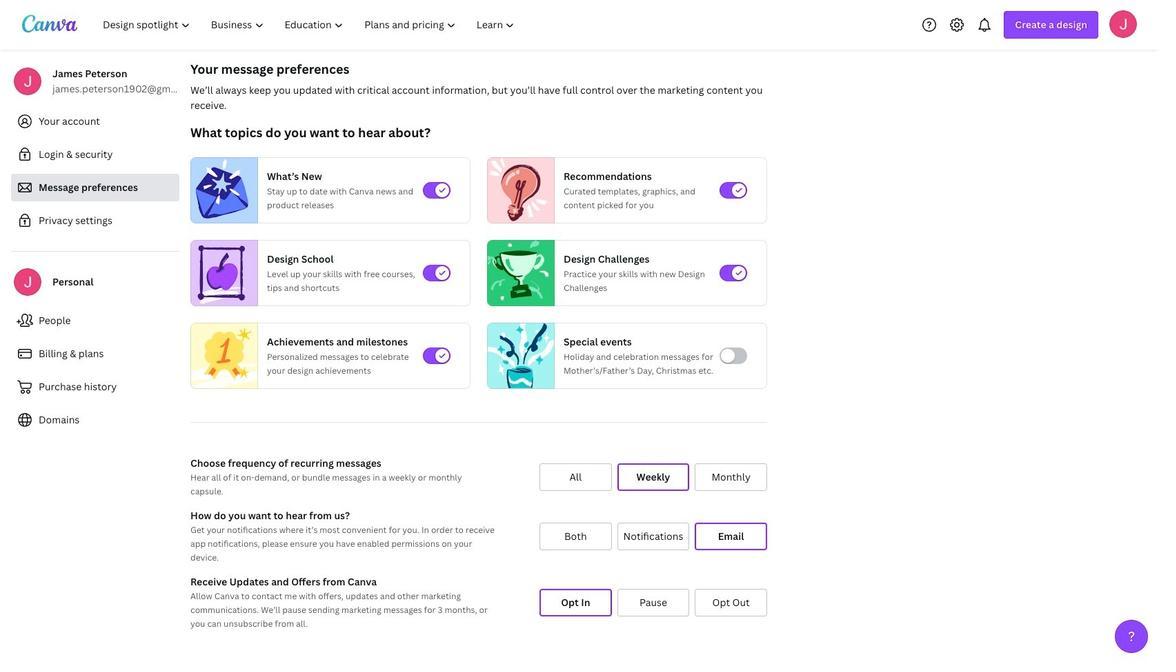 Task type: locate. For each thing, give the bounding box(es) containing it.
james peterson image
[[1110, 10, 1137, 38]]

None button
[[540, 464, 612, 491], [617, 464, 690, 491], [695, 464, 767, 491], [540, 523, 612, 551], [617, 523, 690, 551], [695, 523, 767, 551], [540, 589, 612, 617], [617, 589, 690, 617], [695, 589, 767, 617], [540, 464, 612, 491], [617, 464, 690, 491], [695, 464, 767, 491], [540, 523, 612, 551], [617, 523, 690, 551], [695, 523, 767, 551], [540, 589, 612, 617], [617, 589, 690, 617], [695, 589, 767, 617]]

topic image
[[191, 157, 252, 224], [488, 157, 549, 224], [191, 240, 252, 306], [488, 240, 549, 306], [191, 320, 257, 392], [488, 320, 554, 392]]



Task type: vqa. For each thing, say whether or not it's contained in the screenshot.
Topic image
yes



Task type: describe. For each thing, give the bounding box(es) containing it.
top level navigation element
[[94, 11, 527, 39]]



